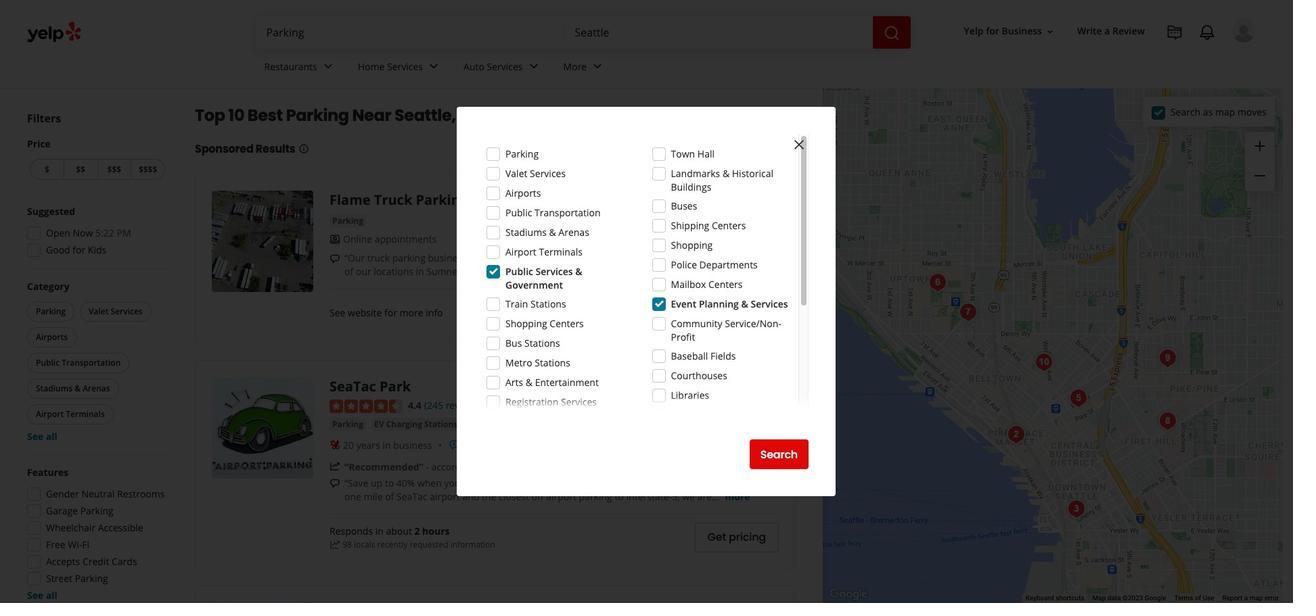 Task type: locate. For each thing, give the bounding box(es) containing it.
2 horizontal spatial for
[[986, 25, 1000, 38]]

airport inside search dialog
[[506, 246, 537, 259]]

"our truck parking business provides daily and monthly parking options at competitive rates at six of our locations in sumner, auburn, and maple valley in washington state. our…"
[[344, 252, 776, 278]]

moves
[[1238, 105, 1267, 118]]

in inside the "save up to 40% when you prepay and experience the best parking value in seatac! located within one mile of seatac airport and the closest off airport parking to interstate-5, we are…"
[[667, 477, 675, 490]]

responds
[[330, 525, 373, 538]]

$$$$ button
[[131, 159, 165, 180]]

public transportation up monthly in the top left of the page
[[506, 206, 601, 219]]

search left as on the top right
[[1171, 105, 1201, 118]]

airport terminals
[[506, 246, 583, 259], [36, 409, 105, 420]]

0 horizontal spatial for
[[73, 244, 85, 256]]

16 trending v2 image
[[330, 462, 340, 473], [330, 540, 340, 551]]

at up the state.
[[663, 252, 672, 265]]

public transportation up stadiums & arenas button
[[36, 357, 121, 369]]

2 vertical spatial centers
[[550, 317, 584, 330]]

"recommended"
[[344, 461, 424, 474]]

2 see all button from the top
[[27, 589, 57, 602]]

centers down '2110'
[[712, 219, 746, 232]]

$$
[[76, 164, 85, 175]]

business
[[428, 252, 467, 265], [393, 439, 432, 452]]

terms
[[1175, 595, 1194, 602]]

airport terminals button
[[27, 405, 114, 425]]

now
[[73, 227, 93, 240]]

0 horizontal spatial map
[[1215, 105, 1235, 118]]

search dialog
[[0, 0, 1293, 604]]

kids
[[88, 244, 106, 256]]

arenas inside search dialog
[[559, 226, 589, 239]]

stations up arts & entertainment
[[535, 357, 570, 370]]

public market parking image
[[1003, 421, 1030, 448]]

3 24 chevron down v2 image from the left
[[526, 58, 542, 75]]

map left error
[[1250, 595, 1263, 602]]

bus stations
[[506, 337, 560, 350]]

valet services inside valet services button
[[89, 306, 143, 317]]

parking
[[392, 252, 426, 265], [591, 252, 625, 265], [605, 477, 638, 490], [579, 490, 612, 503]]

when
[[417, 477, 442, 490]]

more down located
[[725, 490, 750, 503]]

0 vertical spatial terminals
[[539, 246, 583, 259]]

washington down options
[[592, 265, 645, 278]]

stadiums & arenas down public transportation button
[[36, 383, 110, 395]]

0 horizontal spatial airport terminals
[[36, 409, 105, 420]]

stadiums up daily
[[506, 226, 547, 239]]

& up '2110'
[[723, 167, 730, 180]]

1 vertical spatial public transportation
[[36, 357, 121, 369]]

1 vertical spatial transportation
[[62, 357, 121, 369]]

1 horizontal spatial airport
[[546, 490, 577, 503]]

washington inside "our truck parking business provides daily and monthly parking options at competitive rates at six of our locations in sumner, auburn, and maple valley in washington state. our…"
[[592, 265, 645, 278]]

competitive
[[674, 252, 726, 265]]

24 chevron down v2 image inside restaurants link
[[320, 58, 336, 75]]

police departments
[[671, 259, 758, 271]]

open now 5:22 pm
[[46, 227, 131, 240]]

see all button for category
[[27, 430, 57, 443]]

the left best
[[567, 477, 581, 490]]

central parking pioneer square garage image
[[1063, 496, 1090, 523]]

harvard parking garage image
[[1155, 345, 1182, 372]]

0 horizontal spatial airports
[[36, 332, 68, 343]]

more link for flame truck parking
[[704, 265, 729, 278]]

services inside public services & government
[[536, 265, 573, 278]]

0 vertical spatial stadiums
[[506, 226, 547, 239]]

in up recently
[[375, 525, 384, 538]]

0 vertical spatial airport
[[506, 246, 537, 259]]

1 vertical spatial washington
[[592, 265, 645, 278]]

seatac up 4.4 star rating image
[[330, 378, 376, 396]]

more down competitive in the right of the page
[[704, 265, 729, 278]]

1 vertical spatial see all
[[27, 589, 57, 602]]

shopping for shopping
[[671, 239, 713, 252]]

16 trending v2 image left 98
[[330, 540, 340, 551]]

0 horizontal spatial seatac
[[330, 378, 376, 396]]

stadiums
[[506, 226, 547, 239], [36, 383, 72, 395]]

$$$$
[[139, 164, 157, 175]]

0 vertical spatial centers
[[712, 219, 746, 232]]

landmarks & historical buildings
[[671, 167, 774, 194]]

centers for mailbox centers
[[709, 278, 743, 291]]

1 vertical spatial see
[[27, 430, 43, 443]]

parking button down category
[[27, 302, 74, 322]]

meridian garage image
[[1065, 385, 1092, 412]]

0 vertical spatial stadiums & arenas
[[506, 226, 589, 239]]

1 16 speech v2 image from the top
[[330, 254, 340, 264]]

16 years in business v2 image
[[330, 440, 340, 451]]

flame truck parking parking
[[330, 191, 468, 227]]

group
[[1245, 132, 1275, 192], [23, 205, 168, 261], [24, 280, 168, 444], [23, 466, 168, 603]]

terminals down stadiums & arenas button
[[66, 409, 105, 420]]

recently
[[377, 540, 408, 551]]

airport up maple
[[506, 246, 537, 259]]

0 horizontal spatial free
[[46, 539, 65, 552]]

1 vertical spatial parking button
[[27, 302, 74, 322]]

for right yelp
[[986, 25, 1000, 38]]

valet services inside search dialog
[[506, 167, 566, 180]]

auto services
[[464, 60, 523, 73]]

2 all from the top
[[46, 589, 57, 602]]

2 vertical spatial see
[[27, 589, 43, 602]]

0 horizontal spatial the
[[482, 490, 496, 503]]

free inside group
[[46, 539, 65, 552]]

services inside button
[[111, 306, 143, 317]]

more link down competitive in the right of the page
[[704, 265, 729, 278]]

airport
[[506, 246, 537, 259], [36, 409, 64, 420]]

map
[[1215, 105, 1235, 118], [1250, 595, 1263, 602]]

parking inside search dialog
[[506, 148, 539, 160]]

1 vertical spatial all
[[46, 589, 57, 602]]

0 horizontal spatial of
[[344, 265, 353, 278]]

(245
[[424, 399, 443, 412]]

1 vertical spatial parking link
[[330, 418, 366, 432]]

all down street in the bottom of the page
[[46, 589, 57, 602]]

shopping up "bus stations"
[[506, 317, 547, 330]]

a inside the write a review "link"
[[1105, 25, 1110, 38]]

ev
[[374, 419, 384, 430]]

street
[[46, 573, 72, 585]]

20
[[343, 439, 354, 452]]

seattle center image
[[924, 269, 952, 296]]

1 parking link from the top
[[330, 215, 366, 228]]

0 horizontal spatial to
[[385, 477, 394, 490]]

valet services button
[[80, 302, 151, 322]]

0 vertical spatial arenas
[[559, 226, 589, 239]]

airport right off
[[546, 490, 577, 503]]

train stations
[[506, 298, 566, 311]]

event planning & services
[[671, 298, 788, 311]]

arenas down public transportation button
[[83, 383, 110, 395]]

best
[[584, 477, 603, 490]]

16 speech v2 image for flame truck parking
[[330, 254, 340, 264]]

0 vertical spatial airports
[[506, 187, 541, 200]]

"save
[[344, 477, 368, 490]]

price group
[[27, 137, 168, 183]]

top 10 best parking near seattle, washington
[[195, 104, 559, 127]]

2 horizontal spatial 24 chevron down v2 image
[[526, 58, 542, 75]]

more link for seatac park
[[725, 490, 750, 503]]

2
[[415, 525, 420, 538]]

in left sumner,
[[416, 265, 424, 278]]

24 chevron down v2 image inside auto services link
[[526, 58, 542, 75]]

free right 16 free estimates v2 icon in the left of the page
[[462, 439, 482, 452]]

terminals inside button
[[66, 409, 105, 420]]

"our
[[344, 252, 365, 265]]

1 horizontal spatial stadiums
[[506, 226, 547, 239]]

of inside the "save up to 40% when you prepay and experience the best parking value in seatac! located within one mile of seatac airport and the closest off airport parking to interstate-5, we are…"
[[385, 490, 394, 503]]

0 vertical spatial see all
[[27, 430, 57, 443]]

for for business
[[986, 25, 1000, 38]]

1 vertical spatial seatac
[[397, 490, 427, 503]]

group containing category
[[24, 280, 168, 444]]

to right up
[[385, 477, 394, 490]]

2 vertical spatial to
[[615, 490, 624, 503]]

1 see all button from the top
[[27, 430, 57, 443]]

see all button down airport terminals button at the bottom left
[[27, 430, 57, 443]]

for right website
[[384, 307, 397, 319]]

2 see all from the top
[[27, 589, 57, 602]]

google image
[[826, 586, 871, 604]]

shipping
[[671, 219, 709, 232]]

free
[[462, 439, 482, 452], [46, 539, 65, 552]]

public down airports button
[[36, 357, 60, 369]]

1 vertical spatial 16 speech v2 image
[[330, 479, 340, 490]]

seattle,
[[395, 104, 456, 127]]

5,
[[672, 490, 680, 503]]

stadiums up airport terminals button at the bottom left
[[36, 383, 72, 395]]

2 parking link from the top
[[330, 418, 366, 432]]

projects image
[[1167, 24, 1183, 41]]

airports inside button
[[36, 332, 68, 343]]

airport terminals up maple
[[506, 246, 583, 259]]

neutral
[[81, 488, 115, 501]]

zoom out image
[[1252, 168, 1268, 184]]

landmarks
[[671, 167, 720, 180]]

1 horizontal spatial 24 chevron down v2 image
[[426, 58, 442, 75]]

search for search as map moves
[[1171, 105, 1201, 118]]

at left six
[[753, 252, 762, 265]]

see all down street in the bottom of the page
[[27, 589, 57, 602]]

24 chevron down v2 image
[[320, 58, 336, 75], [426, 58, 442, 75], [526, 58, 542, 75]]

free for free estimates
[[462, 439, 482, 452]]

for inside button
[[986, 25, 1000, 38]]

24 chevron down v2 image
[[590, 58, 606, 75]]

see all button down street in the bottom of the page
[[27, 589, 57, 602]]

home services link
[[347, 49, 453, 88]]

1 vertical spatial terminals
[[66, 409, 105, 420]]

courthouses
[[671, 370, 727, 382]]

search inside button
[[760, 447, 798, 463]]

a for report
[[1244, 595, 1248, 602]]

stadiums inside search dialog
[[506, 226, 547, 239]]

centers down "train stations"
[[550, 317, 584, 330]]

a right report
[[1244, 595, 1248, 602]]

1 vertical spatial free
[[46, 539, 65, 552]]

parking button up 20
[[330, 418, 366, 432]]

public
[[506, 206, 532, 219], [506, 265, 533, 278], [36, 357, 60, 369]]

& down public transportation button
[[75, 383, 81, 395]]

parking link up online
[[330, 215, 366, 228]]

1 vertical spatial valet services
[[89, 306, 143, 317]]

view website
[[695, 305, 766, 320]]

search up "within" on the bottom of page
[[760, 447, 798, 463]]

24 chevron down v2 image inside home services link
[[426, 58, 442, 75]]

in
[[416, 265, 424, 278], [581, 265, 590, 278], [383, 439, 391, 452], [667, 477, 675, 490], [375, 525, 384, 538]]

1 horizontal spatial arenas
[[559, 226, 589, 239]]

yelp
[[964, 25, 984, 38]]

1 horizontal spatial washington
[[592, 265, 645, 278]]

gender
[[46, 488, 79, 501]]

washington down auto services link
[[459, 104, 559, 127]]

public down daily
[[506, 265, 533, 278]]

see all down airport terminals button at the bottom left
[[27, 430, 57, 443]]

parking button up online
[[330, 215, 366, 228]]

1 all from the top
[[46, 430, 57, 443]]

& down monthly in the top left of the page
[[575, 265, 582, 278]]

terminals up valley
[[539, 246, 583, 259]]

in up 5,
[[667, 477, 675, 490]]

2110
[[714, 191, 733, 202]]

locals
[[354, 540, 375, 551]]

s
[[741, 378, 746, 389]]

more link down located
[[725, 490, 750, 503]]

$$$
[[107, 164, 121, 175]]

transportation up stadiums & arenas button
[[62, 357, 121, 369]]

0 vertical spatial a
[[1105, 25, 1110, 38]]

airport terminals inside button
[[36, 409, 105, 420]]

"save up to 40% when you prepay and experience the best parking value in seatac! located within one mile of seatac airport and the closest off airport parking to interstate-5, we are…"
[[344, 477, 778, 503]]

seatac!
[[678, 477, 711, 490]]

results
[[256, 141, 295, 157]]

airports up public transportation button
[[36, 332, 68, 343]]

1 vertical spatial public
[[506, 265, 533, 278]]

shopping down shipping
[[671, 239, 713, 252]]

None search field
[[255, 16, 913, 49]]

(245 reviews)
[[424, 399, 482, 412]]

1 vertical spatial airport terminals
[[36, 409, 105, 420]]

1 vertical spatial airport
[[36, 409, 64, 420]]

1 24 chevron down v2 image from the left
[[320, 58, 336, 75]]

0 vertical spatial see
[[330, 307, 345, 319]]

1 horizontal spatial terminals
[[539, 246, 583, 259]]

0 vertical spatial more link
[[704, 265, 729, 278]]

0 horizontal spatial valet
[[89, 306, 109, 317]]

public up daily
[[506, 206, 532, 219]]

1 vertical spatial the
[[482, 490, 496, 503]]

0 vertical spatial public transportation
[[506, 206, 601, 219]]

stations down the (245
[[424, 419, 458, 430]]

0 horizontal spatial valet services
[[89, 306, 143, 317]]

& inside the landmarks & historical buildings
[[723, 167, 730, 180]]

1 vertical spatial for
[[73, 244, 85, 256]]

1 16 trending v2 image from the top
[[330, 462, 340, 473]]

business up sumner,
[[428, 252, 467, 265]]

4.4 star rating image
[[330, 400, 403, 413]]

restaurants link
[[253, 49, 347, 88]]

16 speech v2 image left "save
[[330, 479, 340, 490]]

0 horizontal spatial washington
[[459, 104, 559, 127]]

1 horizontal spatial valet services
[[506, 167, 566, 180]]

airport inside airport terminals button
[[36, 409, 64, 420]]

business for parking
[[428, 252, 467, 265]]

group containing features
[[23, 466, 168, 603]]

business down "ev charging stations" button
[[393, 439, 432, 452]]

centers down departments
[[709, 278, 743, 291]]

a for write
[[1105, 25, 1110, 38]]

24 chevron down v2 image right auto services
[[526, 58, 542, 75]]

parking right best
[[605, 477, 638, 490]]

0 vertical spatial more
[[704, 265, 729, 278]]

services
[[387, 60, 423, 73], [487, 60, 523, 73], [530, 167, 566, 180], [536, 265, 573, 278], [751, 298, 788, 311], [111, 306, 143, 317], [561, 396, 597, 409]]

stations down shopping centers
[[524, 337, 560, 350]]

&
[[723, 167, 730, 180], [549, 226, 556, 239], [575, 265, 582, 278], [741, 298, 748, 311], [526, 376, 533, 389], [75, 383, 81, 395]]

public inside public services & government
[[506, 265, 533, 278]]

1 horizontal spatial the
[[567, 477, 581, 490]]

1 horizontal spatial to
[[477, 461, 486, 474]]

0 vertical spatial seatac
[[330, 378, 376, 396]]

24 chevron down v2 image right the restaurants
[[320, 58, 336, 75]]

parking down best
[[579, 490, 612, 503]]

for down now
[[73, 244, 85, 256]]

0 vertical spatial all
[[46, 430, 57, 443]]

0 vertical spatial valet services
[[506, 167, 566, 180]]

2 vertical spatial for
[[384, 307, 397, 319]]

airport down you
[[430, 490, 460, 503]]

seatac down 40%
[[397, 490, 427, 503]]

stations for train stations
[[531, 298, 566, 311]]

1 horizontal spatial stadiums & arenas
[[506, 226, 589, 239]]

of left our
[[344, 265, 353, 278]]

near
[[352, 104, 391, 127]]

& up monthly in the top left of the page
[[549, 226, 556, 239]]

0 horizontal spatial stadiums & arenas
[[36, 383, 110, 395]]

notifications image
[[1199, 24, 1215, 41]]

24 chevron down v2 image left auto
[[426, 58, 442, 75]]

stadiums & arenas up monthly in the top left of the page
[[506, 226, 589, 239]]

1 vertical spatial business
[[393, 439, 432, 452]]

parking link up 20
[[330, 418, 366, 432]]

0 horizontal spatial airport
[[430, 490, 460, 503]]

stations up shopping centers
[[531, 298, 566, 311]]

1 vertical spatial valet
[[89, 306, 109, 317]]

free estimates
[[462, 439, 527, 452]]

shopping for shopping centers
[[506, 317, 547, 330]]

of left the use
[[1195, 595, 1201, 602]]

more for seatac park
[[725, 490, 750, 503]]

2 vertical spatial of
[[1195, 595, 1201, 602]]

1 horizontal spatial seatac
[[397, 490, 427, 503]]

16 speech v2 image down 16 online appointments v2 icon
[[330, 254, 340, 264]]

0 vertical spatial parking link
[[330, 215, 366, 228]]

1 vertical spatial a
[[1244, 595, 1248, 602]]

1 vertical spatial more
[[400, 307, 423, 319]]

pike place market parking garage image
[[1003, 421, 1030, 448]]

0 horizontal spatial search
[[760, 447, 798, 463]]

airports up daily
[[506, 187, 541, 200]]

buses
[[671, 200, 697, 213]]

stadiums inside button
[[36, 383, 72, 395]]

ev charging stations
[[374, 419, 458, 430]]

prepay
[[463, 477, 494, 490]]

0 horizontal spatial terminals
[[66, 409, 105, 420]]

0 horizontal spatial a
[[1105, 25, 1110, 38]]

arenas up monthly in the top left of the page
[[559, 226, 589, 239]]

16 trending v2 image down '16 years in business v2' image
[[330, 462, 340, 473]]

airport terminals down stadiums & arenas button
[[36, 409, 105, 420]]

1 airport from the left
[[430, 490, 460, 503]]

suggested
[[27, 205, 75, 218]]

98
[[343, 540, 352, 551]]

200th
[[748, 378, 770, 389]]

report
[[1223, 595, 1243, 602]]

0 horizontal spatial shopping
[[506, 317, 547, 330]]

1 vertical spatial stadiums
[[36, 383, 72, 395]]

0 vertical spatial of
[[344, 265, 353, 278]]

0 vertical spatial the
[[567, 477, 581, 490]]

home services
[[358, 60, 423, 73]]

1 vertical spatial map
[[1250, 595, 1263, 602]]

1 horizontal spatial airports
[[506, 187, 541, 200]]

16 speech v2 image
[[330, 254, 340, 264], [330, 479, 340, 490]]

map right as on the top right
[[1215, 105, 1235, 118]]

parking link
[[330, 215, 366, 228], [330, 418, 366, 432]]

1 vertical spatial airports
[[36, 332, 68, 343]]

2 24 chevron down v2 image from the left
[[426, 58, 442, 75]]

of right mile
[[385, 490, 394, 503]]

sponsored results
[[195, 141, 295, 157]]

map region
[[656, 0, 1293, 604]]

business inside "our truck parking business provides daily and monthly parking options at competitive rates at six of our locations in sumner, auburn, and maple valley in washington state. our…"
[[428, 252, 467, 265]]

2 16 trending v2 image from the top
[[330, 540, 340, 551]]

to left 34
[[477, 461, 486, 474]]

park
[[380, 378, 411, 396]]

1 vertical spatial centers
[[709, 278, 743, 291]]

valet inside search dialog
[[506, 167, 528, 180]]

located
[[713, 477, 748, 490]]

features
[[27, 466, 69, 479]]

1 horizontal spatial public transportation
[[506, 206, 601, 219]]

0 horizontal spatial public transportation
[[36, 357, 121, 369]]

1 horizontal spatial valet
[[506, 167, 528, 180]]

1 horizontal spatial search
[[1171, 105, 1201, 118]]

0 vertical spatial 16 trending v2 image
[[330, 462, 340, 473]]

up
[[371, 477, 382, 490]]

all down airport terminals button at the bottom left
[[46, 430, 57, 443]]

monthly
[[552, 252, 589, 265]]

1 horizontal spatial at
[[753, 252, 762, 265]]

as
[[1203, 105, 1213, 118]]

stadiums & arenas inside search dialog
[[506, 226, 589, 239]]

yelp for business
[[964, 25, 1042, 38]]

more left info
[[400, 307, 423, 319]]

2 16 speech v2 image from the top
[[330, 479, 340, 490]]

2 at from the left
[[753, 252, 762, 265]]

airport down stadiums & arenas button
[[36, 409, 64, 420]]

0 horizontal spatial at
[[663, 252, 672, 265]]

1 vertical spatial to
[[385, 477, 394, 490]]

a right write
[[1105, 25, 1110, 38]]

registration services
[[506, 396, 597, 409]]

the down prepay
[[482, 490, 496, 503]]

2 horizontal spatial of
[[1195, 595, 1201, 602]]

off
[[532, 490, 544, 503]]

$$ button
[[63, 159, 97, 180]]

0 horizontal spatial transportation
[[62, 357, 121, 369]]

to left interstate-
[[615, 490, 624, 503]]

accepts
[[46, 556, 80, 568]]

1 vertical spatial shopping
[[506, 317, 547, 330]]

1 see all from the top
[[27, 430, 57, 443]]

free up accepts
[[46, 539, 65, 552]]

2 vertical spatial public
[[36, 357, 60, 369]]

more link
[[553, 49, 617, 88]]

1 vertical spatial more link
[[725, 490, 750, 503]]

0 horizontal spatial arenas
[[83, 383, 110, 395]]



Task type: vqa. For each thing, say whether or not it's contained in the screenshot.
Historical
yes



Task type: describe. For each thing, give the bounding box(es) containing it.
gender neutral restrooms
[[46, 488, 165, 501]]

hours
[[422, 525, 450, 538]]

arts & entertainment
[[506, 376, 599, 389]]

& up the service/non-
[[741, 298, 748, 311]]

daily
[[510, 252, 531, 265]]

see all for category
[[27, 430, 57, 443]]

parking left options
[[591, 252, 625, 265]]

zoom in image
[[1252, 138, 1268, 154]]

10
[[228, 104, 244, 127]]

filters
[[27, 111, 61, 126]]

for for kids
[[73, 244, 85, 256]]

all for category
[[46, 430, 57, 443]]

$
[[45, 164, 49, 175]]

0 vertical spatial public
[[506, 206, 532, 219]]

komo plaza garage image
[[955, 299, 982, 326]]

historical
[[732, 167, 774, 180]]

top
[[195, 104, 225, 127]]

user actions element
[[953, 17, 1275, 100]]

transportation inside public transportation button
[[62, 357, 121, 369]]

flame truck parking image
[[212, 191, 313, 292]]

train
[[506, 298, 528, 311]]

parking garage image
[[1031, 349, 1058, 376]]

community service/non- profit
[[671, 317, 782, 344]]

and down prepay
[[463, 490, 479, 503]]

136th
[[735, 191, 756, 202]]

more for flame truck parking
[[704, 265, 729, 278]]

mile
[[364, 490, 383, 503]]

baseball fields
[[671, 350, 736, 363]]

yelp for business button
[[959, 19, 1061, 44]]

"recommended" - according to 34 users
[[344, 461, 526, 474]]

16 chevron down v2 image
[[1045, 26, 1056, 37]]

keyboard shortcuts
[[1026, 595, 1085, 602]]

stadiums & arenas inside button
[[36, 383, 110, 395]]

government
[[506, 279, 563, 292]]

24 chevron down v2 image for auto services
[[526, 58, 542, 75]]

20 years in business
[[343, 439, 432, 452]]

our
[[356, 265, 371, 278]]

report a map error
[[1223, 595, 1279, 602]]

more
[[563, 60, 587, 73]]

1 at from the left
[[663, 252, 672, 265]]

e
[[774, 191, 779, 202]]

use
[[1203, 595, 1215, 602]]

valet inside button
[[89, 306, 109, 317]]

seatac inside the "save up to 40% when you prepay and experience the best parking value in seatac! located within one mile of seatac airport and the closest off airport parking to interstate-5, we are…"
[[397, 490, 427, 503]]

in right years
[[383, 439, 391, 452]]

garage
[[46, 505, 78, 518]]

2 airport from the left
[[546, 490, 577, 503]]

view
[[695, 305, 720, 320]]

business for in
[[393, 439, 432, 452]]

group containing suggested
[[23, 205, 168, 261]]

centers for shopping centers
[[550, 317, 584, 330]]

entertainment
[[535, 376, 599, 389]]

auto services link
[[453, 49, 553, 88]]

police
[[671, 259, 697, 271]]

seatac park link
[[330, 378, 411, 396]]

search image
[[884, 25, 900, 41]]

charging
[[386, 419, 422, 430]]

2 horizontal spatial to
[[615, 490, 624, 503]]

airports inside search dialog
[[506, 187, 541, 200]]

see for features
[[27, 589, 43, 602]]

and up closest
[[496, 477, 513, 490]]

business categories element
[[253, 49, 1256, 88]]

madison garage image
[[1155, 408, 1182, 435]]

see for category
[[27, 430, 43, 443]]

free wi-fi
[[46, 539, 89, 552]]

& inside public services & government
[[575, 265, 582, 278]]

24 chevron down v2 image for restaurants
[[320, 58, 336, 75]]

map for moves
[[1215, 105, 1235, 118]]

parking down "appointments"
[[392, 252, 426, 265]]

restaurants
[[264, 60, 317, 73]]

public inside button
[[36, 357, 60, 369]]

stadiums & arenas button
[[27, 379, 119, 399]]

0 vertical spatial parking button
[[330, 215, 366, 228]]

& inside button
[[75, 383, 81, 395]]

public transportation inside search dialog
[[506, 206, 601, 219]]

event
[[671, 298, 697, 311]]

credit
[[82, 556, 109, 568]]

search for search
[[760, 447, 798, 463]]

16 free estimates v2 image
[[449, 440, 459, 451]]

airport terminals inside search dialog
[[506, 246, 583, 259]]

airports button
[[27, 328, 76, 348]]

data
[[1108, 595, 1121, 602]]

transportation inside search dialog
[[535, 206, 601, 219]]

seatac park image
[[212, 378, 313, 479]]

see all button for features
[[27, 589, 57, 602]]

2 vertical spatial parking button
[[330, 418, 366, 432]]

16 online appointments v2 image
[[330, 234, 340, 245]]

see all for features
[[27, 589, 57, 602]]

pricing
[[729, 530, 766, 546]]

street parking
[[46, 573, 108, 585]]

keyboard shortcuts button
[[1026, 594, 1085, 604]]

you
[[444, 477, 461, 490]]

best
[[248, 104, 283, 127]]

town
[[671, 148, 695, 160]]

stations inside button
[[424, 419, 458, 430]]

get pricing
[[708, 530, 766, 546]]

4.4 link
[[408, 398, 422, 413]]

users
[[502, 461, 526, 474]]

16 speech v2 image for seatac park
[[330, 479, 340, 490]]

and down daily
[[504, 265, 521, 278]]

public transportation inside button
[[36, 357, 121, 369]]

mailbox
[[671, 278, 706, 291]]

auto
[[464, 60, 485, 73]]

review
[[1113, 25, 1145, 38]]

estimates
[[484, 439, 527, 452]]

mailbox centers
[[671, 278, 743, 291]]

40%
[[396, 477, 415, 490]]

community
[[671, 317, 723, 330]]

stations for bus stations
[[524, 337, 560, 350]]

google
[[1145, 595, 1166, 602]]

st
[[772, 378, 779, 389]]

seatac park
[[330, 378, 411, 396]]

search as map moves
[[1171, 105, 1267, 118]]

are…"
[[697, 490, 723, 503]]

centers for shipping centers
[[712, 219, 746, 232]]

wheelchair accessible
[[46, 522, 143, 535]]

stations for metro stations
[[535, 357, 570, 370]]

& right arts
[[526, 376, 533, 389]]

fields
[[711, 350, 736, 363]]

all for features
[[46, 589, 57, 602]]

according
[[431, 461, 475, 474]]

2110 136th ave e
[[714, 191, 779, 202]]

online appointments
[[343, 233, 437, 246]]

in right valley
[[581, 265, 590, 278]]

get
[[708, 530, 726, 546]]

16 info v2 image
[[298, 143, 309, 154]]

1 horizontal spatial for
[[384, 307, 397, 319]]

terms of use link
[[1175, 595, 1215, 602]]

price
[[27, 137, 51, 150]]

bus
[[506, 337, 522, 350]]

home
[[358, 60, 385, 73]]

of inside "our truck parking business provides daily and monthly parking options at competitive rates at six of our locations in sumner, auburn, and maple valley in washington state. our…"
[[344, 265, 353, 278]]

ev charging stations button
[[372, 418, 460, 432]]

24 chevron down v2 image for home services
[[426, 58, 442, 75]]

buildings
[[671, 181, 712, 194]]

and up maple
[[533, 252, 550, 265]]

close image
[[791, 137, 807, 153]]

experience
[[516, 477, 564, 490]]

free for free wi-fi
[[46, 539, 65, 552]]

terminals inside search dialog
[[539, 246, 583, 259]]

wi-
[[68, 539, 82, 552]]

accessible
[[98, 522, 143, 535]]

ave
[[759, 191, 772, 202]]

view website link
[[682, 298, 779, 328]]

public transportation button
[[27, 353, 129, 374]]

closest
[[499, 490, 529, 503]]

arenas inside button
[[83, 383, 110, 395]]

years
[[356, 439, 380, 452]]

appointments
[[375, 233, 437, 246]]

0 vertical spatial to
[[477, 461, 486, 474]]

$ button
[[30, 159, 63, 180]]

shipping centers
[[671, 219, 746, 232]]

good for kids
[[46, 244, 106, 256]]

map for error
[[1250, 595, 1263, 602]]

see website for more info
[[330, 307, 443, 319]]



